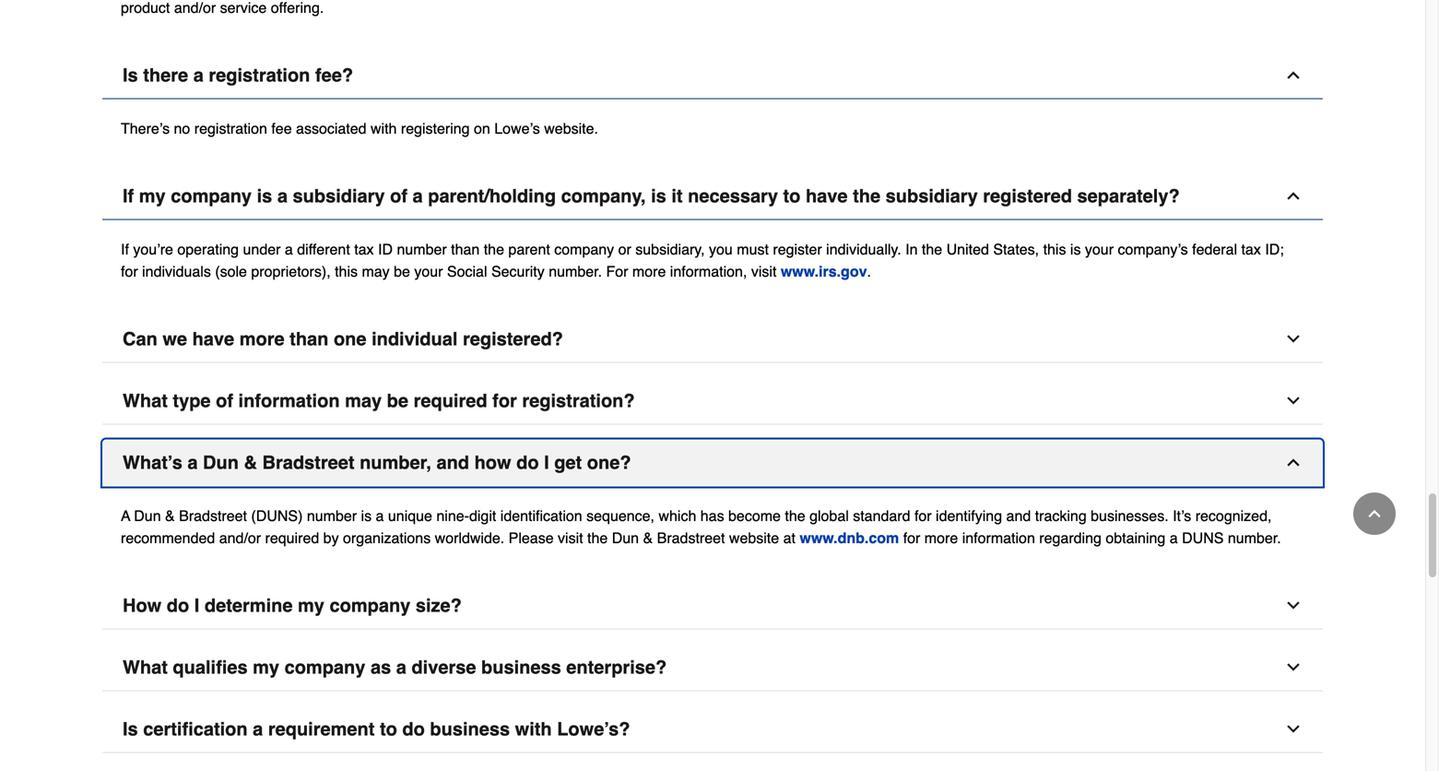 Task type: locate. For each thing, give the bounding box(es) containing it.
social
[[447, 263, 487, 280]]

i left determine
[[194, 595, 200, 616]]

fee?
[[315, 65, 353, 86]]

number inside a dun & bradstreet (duns) number is a unique nine-digit identification sequence, which has become the global standard for identifying and tracking businesses. it's recognized, recommended and/or required by organizations worldwide. please visit the dun & bradstreet website at
[[307, 507, 357, 524]]

required down individual
[[414, 390, 488, 411]]

2 horizontal spatial dun
[[612, 530, 639, 547]]

type
[[173, 390, 211, 411]]

what for what type of information may be required for registration?
[[123, 390, 168, 411]]

chevron down image for with
[[1285, 720, 1303, 738]]

bradstreet up (duns)
[[262, 452, 355, 473]]

registration up fee
[[209, 65, 310, 86]]

organizations
[[343, 530, 431, 547]]

1 vertical spatial this
[[335, 263, 358, 280]]

1 tax from the left
[[354, 241, 374, 258]]

1 vertical spatial visit
[[558, 530, 583, 547]]

0 horizontal spatial &
[[165, 507, 175, 524]]

1 horizontal spatial dun
[[203, 452, 239, 473]]

more down the proprietors),
[[240, 328, 285, 350]]

is left certification
[[123, 719, 138, 740]]

1 is from the top
[[123, 65, 138, 86]]

to down the what qualifies my company as a diverse business enterprise?
[[380, 719, 397, 740]]

it
[[672, 185, 683, 207]]

subsidiary up different at the left top of page
[[293, 185, 385, 207]]

0 vertical spatial number
[[397, 241, 447, 258]]

what down how
[[123, 657, 168, 678]]

2 is from the top
[[123, 719, 138, 740]]

1 vertical spatial required
[[265, 530, 319, 547]]

my
[[139, 185, 166, 207], [298, 595, 325, 616], [253, 657, 280, 678]]

to up register
[[784, 185, 801, 207]]

as
[[371, 657, 391, 678]]

lowe's
[[495, 120, 540, 137]]

be
[[394, 263, 410, 280], [387, 390, 409, 411]]

have right we
[[192, 328, 234, 350]]

number
[[397, 241, 447, 258], [307, 507, 357, 524]]

visit down identification
[[558, 530, 583, 547]]

1 vertical spatial information
[[963, 530, 1036, 547]]

a up under
[[277, 185, 288, 207]]

is up organizations
[[361, 507, 372, 524]]

and
[[437, 452, 469, 473], [1007, 507, 1031, 524]]

0 vertical spatial dun
[[203, 452, 239, 473]]

subsidiary up in
[[886, 185, 978, 207]]

1 vertical spatial business
[[430, 719, 510, 740]]

if up you're
[[123, 185, 134, 207]]

information for may
[[238, 390, 340, 411]]

if for if my company is a subsidiary of a parent/holding company, is it necessary to have the subsidiary registered separately?
[[123, 185, 134, 207]]

individuals
[[142, 263, 211, 280]]

number. left for
[[549, 263, 602, 280]]

visit
[[752, 263, 777, 280], [558, 530, 583, 547]]

1 horizontal spatial my
[[253, 657, 280, 678]]

1 vertical spatial be
[[387, 390, 409, 411]]

and inside button
[[437, 452, 469, 473]]

0 vertical spatial do
[[517, 452, 539, 473]]

do right the how
[[517, 452, 539, 473]]

for
[[121, 263, 138, 280], [493, 390, 517, 411], [915, 507, 932, 524], [904, 530, 921, 547]]

0 horizontal spatial number.
[[549, 263, 602, 280]]

0 horizontal spatial bradstreet
[[179, 507, 247, 524]]

is inside a dun & bradstreet (duns) number is a unique nine-digit identification sequence, which has become the global standard for identifying and tracking businesses. it's recognized, recommended and/or required by organizations worldwide. please visit the dun & bradstreet website at
[[361, 507, 372, 524]]

& down sequence,
[[643, 530, 653, 547]]

0 horizontal spatial dun
[[134, 507, 161, 524]]

be left the social
[[394, 263, 410, 280]]

1 horizontal spatial this
[[1044, 241, 1067, 258]]

do down the what qualifies my company as a diverse business enterprise?
[[403, 719, 425, 740]]

(duns)
[[251, 507, 303, 524]]

number up by
[[307, 507, 357, 524]]

number right id
[[397, 241, 447, 258]]

1 vertical spatial may
[[345, 390, 382, 411]]

1 horizontal spatial required
[[414, 390, 488, 411]]

0 horizontal spatial subsidiary
[[293, 185, 385, 207]]

with left "registering"
[[371, 120, 397, 137]]

0 horizontal spatial required
[[265, 530, 319, 547]]

chevron down image
[[1285, 330, 1303, 348], [1285, 596, 1303, 615], [1285, 658, 1303, 677], [1285, 720, 1303, 738]]

required
[[414, 390, 488, 411], [265, 530, 319, 547]]

0 vertical spatial number.
[[549, 263, 602, 280]]

what inside button
[[123, 390, 168, 411]]

0 vertical spatial and
[[437, 452, 469, 473]]

for down registered?
[[493, 390, 517, 411]]

lowe's?
[[557, 719, 630, 740]]

0 horizontal spatial than
[[290, 328, 329, 350]]

1 horizontal spatial more
[[633, 263, 666, 280]]

business inside "button"
[[482, 657, 561, 678]]

do
[[517, 452, 539, 473], [167, 595, 189, 616], [403, 719, 425, 740]]

of
[[390, 185, 408, 207], [216, 390, 233, 411]]

what qualifies my company as a diverse business enterprise?
[[123, 657, 667, 678]]

& up recommended
[[165, 507, 175, 524]]

0 vertical spatial may
[[362, 263, 390, 280]]

0 vertical spatial my
[[139, 185, 166, 207]]

0 vertical spatial visit
[[752, 263, 777, 280]]

and up www.dnb.com for more information regarding obtaining a duns number.
[[1007, 507, 1031, 524]]

is there a registration fee?
[[123, 65, 353, 86]]

2 horizontal spatial my
[[298, 595, 325, 616]]

1 vertical spatial my
[[298, 595, 325, 616]]

and/or
[[219, 530, 261, 547]]

may down id
[[362, 263, 390, 280]]

bradstreet inside the what's a dun & bradstreet number, and how do i get one? button
[[262, 452, 355, 473]]

be up number,
[[387, 390, 409, 411]]

this right states,
[[1044, 241, 1067, 258]]

0 vertical spatial with
[[371, 120, 397, 137]]

1 vertical spatial number
[[307, 507, 357, 524]]

0 vertical spatial your
[[1086, 241, 1114, 258]]

nine-
[[437, 507, 469, 524]]

0 vertical spatial have
[[806, 185, 848, 207]]

0 horizontal spatial more
[[240, 328, 285, 350]]

1 vertical spatial if
[[121, 241, 129, 258]]

0 horizontal spatial to
[[380, 719, 397, 740]]

chevron up image inside is there a registration fee? button
[[1285, 66, 1303, 84]]

1 horizontal spatial with
[[515, 719, 552, 740]]

can we have more than one individual registered? button
[[102, 316, 1324, 363]]

digit
[[469, 507, 497, 524]]

what qualifies my company as a diverse business enterprise? button
[[102, 644, 1324, 691]]

0 vertical spatial be
[[394, 263, 410, 280]]

have
[[806, 185, 848, 207], [192, 328, 234, 350]]

1 horizontal spatial than
[[451, 241, 480, 258]]

0 vertical spatial business
[[482, 657, 561, 678]]

we
[[163, 328, 187, 350]]

visit down 'must'
[[752, 263, 777, 280]]

i
[[544, 452, 549, 473], [194, 595, 200, 616]]

company up for
[[555, 241, 614, 258]]

is up under
[[257, 185, 272, 207]]

global
[[810, 507, 849, 524]]

with left lowe's?
[[515, 719, 552, 740]]

must
[[737, 241, 769, 258]]

of right type
[[216, 390, 233, 411]]

with inside button
[[515, 719, 552, 740]]

2 vertical spatial bradstreet
[[657, 530, 725, 547]]

information inside button
[[238, 390, 340, 411]]

0 horizontal spatial visit
[[558, 530, 583, 547]]

under
[[243, 241, 281, 258]]

3 chevron down image from the top
[[1285, 658, 1303, 677]]

1 horizontal spatial to
[[784, 185, 801, 207]]

the up the individually.
[[853, 185, 881, 207]]

1 what from the top
[[123, 390, 168, 411]]

.
[[867, 263, 872, 280]]

chevron down image
[[1285, 392, 1303, 410]]

your left company's
[[1086, 241, 1114, 258]]

1 horizontal spatial &
[[244, 452, 257, 473]]

have inside button
[[192, 328, 234, 350]]

information down "can we have more than one individual registered?"
[[238, 390, 340, 411]]

company inside if you're operating under a different tax id number than the parent company or subsidiary, you must register individually. in the united states, this is your company's federal tax id; for individuals (sole proprietors), this may be your social security number. for more information, visit
[[555, 241, 614, 258]]

be inside button
[[387, 390, 409, 411]]

please
[[509, 530, 554, 547]]

1 horizontal spatial subsidiary
[[886, 185, 978, 207]]

required inside a dun & bradstreet (duns) number is a unique nine-digit identification sequence, which has become the global standard for identifying and tracking businesses. it's recognized, recommended and/or required by organizations worldwide. please visit the dun & bradstreet website at
[[265, 530, 319, 547]]

my up you're
[[139, 185, 166, 207]]

individual
[[372, 328, 458, 350]]

company left the as
[[285, 657, 366, 678]]

for inside a dun & bradstreet (duns) number is a unique nine-digit identification sequence, which has become the global standard for identifying and tracking businesses. it's recognized, recommended and/or required by organizations worldwide. please visit the dun & bradstreet website at
[[915, 507, 932, 524]]

can we have more than one individual registered?
[[123, 328, 563, 350]]

0 horizontal spatial and
[[437, 452, 469, 473]]

0 horizontal spatial number
[[307, 507, 357, 524]]

i left get on the bottom left
[[544, 452, 549, 473]]

0 vertical spatial if
[[123, 185, 134, 207]]

2 vertical spatial dun
[[612, 530, 639, 547]]

diverse
[[412, 657, 476, 678]]

0 horizontal spatial information
[[238, 390, 340, 411]]

for right standard
[[915, 507, 932, 524]]

1 horizontal spatial number
[[397, 241, 447, 258]]

the
[[853, 185, 881, 207], [484, 241, 505, 258], [922, 241, 943, 258], [785, 507, 806, 524], [588, 530, 608, 547]]

0 vertical spatial required
[[414, 390, 488, 411]]

bradstreet down which
[[657, 530, 725, 547]]

registration right 'no'
[[194, 120, 267, 137]]

my right determine
[[298, 595, 325, 616]]

a up the proprietors),
[[285, 241, 293, 258]]

1 chevron down image from the top
[[1285, 330, 1303, 348]]

chevron down image inside what qualifies my company as a diverse business enterprise? "button"
[[1285, 658, 1303, 677]]

1 vertical spatial bradstreet
[[179, 507, 247, 524]]

chevron up image inside if my company is a subsidiary of a parent/holding company, is it necessary to have the subsidiary registered separately? button
[[1285, 187, 1303, 205]]

for
[[606, 263, 629, 280]]

1 horizontal spatial and
[[1007, 507, 1031, 524]]

company inside if my company is a subsidiary of a parent/holding company, is it necessary to have the subsidiary registered separately? button
[[171, 185, 252, 207]]

tax
[[354, 241, 374, 258], [1242, 241, 1262, 258]]

be inside if you're operating under a different tax id number than the parent company or subsidiary, you must register individually. in the united states, this is your company's federal tax id; for individuals (sole proprietors), this may be your social security number. for more information, visit
[[394, 263, 410, 280]]

2 tax from the left
[[1242, 241, 1262, 258]]

0 vertical spatial to
[[784, 185, 801, 207]]

duns
[[1183, 530, 1224, 547]]

chevron down image inside the how do i determine my company size? button
[[1285, 596, 1303, 615]]

there
[[143, 65, 188, 86]]

bradstreet up the and/or on the left bottom
[[179, 507, 247, 524]]

more down identifying
[[925, 530, 959, 547]]

the right in
[[922, 241, 943, 258]]

registered?
[[463, 328, 563, 350]]

what left type
[[123, 390, 168, 411]]

a up organizations
[[376, 507, 384, 524]]

0 vertical spatial what
[[123, 390, 168, 411]]

a down "registering"
[[413, 185, 423, 207]]

0 vertical spatial information
[[238, 390, 340, 411]]

1 horizontal spatial have
[[806, 185, 848, 207]]

0 vertical spatial is
[[123, 65, 138, 86]]

company inside what qualifies my company as a diverse business enterprise? "button"
[[285, 657, 366, 678]]

a right there
[[193, 65, 204, 86]]

what type of information may be required for registration?
[[123, 390, 635, 411]]

0 horizontal spatial have
[[192, 328, 234, 350]]

1 vertical spatial than
[[290, 328, 329, 350]]

dun right a
[[134, 507, 161, 524]]

company up the as
[[330, 595, 411, 616]]

&
[[244, 452, 257, 473], [165, 507, 175, 524], [643, 530, 653, 547]]

1 vertical spatial to
[[380, 719, 397, 740]]

have up register
[[806, 185, 848, 207]]

proprietors),
[[251, 263, 331, 280]]

chevron up image inside the what's a dun & bradstreet number, and how do i get one? button
[[1285, 453, 1303, 472]]

1 vertical spatial of
[[216, 390, 233, 411]]

0 horizontal spatial tax
[[354, 241, 374, 258]]

chevron down image inside "is certification a requirement to do business with lowe's?" button
[[1285, 720, 1303, 738]]

if for if you're operating under a different tax id number than the parent company or subsidiary, you must register individually. in the united states, this is your company's federal tax id; for individuals (sole proprietors), this may be your social security number. for more information, visit
[[121, 241, 129, 258]]

dun down type
[[203, 452, 239, 473]]

for down you're
[[121, 263, 138, 280]]

0 vertical spatial this
[[1044, 241, 1067, 258]]

4 chevron down image from the top
[[1285, 720, 1303, 738]]

this down different at the left top of page
[[335, 263, 358, 280]]

business down diverse
[[430, 719, 510, 740]]

your left the social
[[414, 263, 443, 280]]

1 horizontal spatial number.
[[1228, 530, 1282, 547]]

a right the as
[[396, 657, 407, 678]]

is
[[123, 65, 138, 86], [123, 719, 138, 740]]

1 vertical spatial what
[[123, 657, 168, 678]]

is left there
[[123, 65, 138, 86]]

& inside button
[[244, 452, 257, 473]]

0 vertical spatial &
[[244, 452, 257, 473]]

with
[[371, 120, 397, 137], [515, 719, 552, 740]]

chevron up image
[[1285, 66, 1303, 84], [1285, 187, 1303, 205], [1285, 453, 1303, 472], [1366, 505, 1384, 523]]

0 vertical spatial bradstreet
[[262, 452, 355, 473]]

number. down recognized,
[[1228, 530, 1282, 547]]

chevron down image for business
[[1285, 658, 1303, 677]]

chevron up image for is there a registration fee?
[[1285, 66, 1303, 84]]

than inside can we have more than one individual registered? button
[[290, 328, 329, 350]]

a inside "button"
[[396, 657, 407, 678]]

1 vertical spatial with
[[515, 719, 552, 740]]

2 chevron down image from the top
[[1285, 596, 1303, 615]]

1 vertical spatial do
[[167, 595, 189, 616]]

id;
[[1266, 241, 1285, 258]]

0 horizontal spatial my
[[139, 185, 166, 207]]

2 horizontal spatial bradstreet
[[657, 530, 725, 547]]

identifying
[[936, 507, 1003, 524]]

if inside button
[[123, 185, 134, 207]]

what's
[[123, 452, 182, 473]]

which
[[659, 507, 697, 524]]

0 horizontal spatial your
[[414, 263, 443, 280]]

0 vertical spatial than
[[451, 241, 480, 258]]

one
[[334, 328, 367, 350]]

by
[[323, 530, 339, 547]]

one?
[[587, 452, 631, 473]]

if left you're
[[121, 241, 129, 258]]

more down subsidiary,
[[633, 263, 666, 280]]

and left the how
[[437, 452, 469, 473]]

1 horizontal spatial visit
[[752, 263, 777, 280]]

2 horizontal spatial &
[[643, 530, 653, 547]]

what inside "button"
[[123, 657, 168, 678]]

tax left "id;"
[[1242, 241, 1262, 258]]

0 horizontal spatial this
[[335, 263, 358, 280]]

for inside button
[[493, 390, 517, 411]]

required down (duns)
[[265, 530, 319, 547]]

is right states,
[[1071, 241, 1081, 258]]

0 horizontal spatial i
[[194, 595, 200, 616]]

chevron down image inside can we have more than one individual registered? button
[[1285, 330, 1303, 348]]

if
[[123, 185, 134, 207], [121, 241, 129, 258]]

1 vertical spatial more
[[240, 328, 285, 350]]

is inside if you're operating under a different tax id number than the parent company or subsidiary, you must register individually. in the united states, this is your company's federal tax id; for individuals (sole proprietors), this may be your social security number. for more information, visit
[[1071, 241, 1081, 258]]

registration?
[[522, 390, 635, 411]]

parent/holding
[[428, 185, 556, 207]]

bradstreet
[[262, 452, 355, 473], [179, 507, 247, 524], [657, 530, 725, 547]]

is
[[257, 185, 272, 207], [651, 185, 667, 207], [1071, 241, 1081, 258], [361, 507, 372, 524]]

dun down sequence,
[[612, 530, 639, 547]]

there's
[[121, 120, 170, 137]]

than up the social
[[451, 241, 480, 258]]

business right diverse
[[482, 657, 561, 678]]

0 vertical spatial i
[[544, 452, 549, 473]]

1 vertical spatial have
[[192, 328, 234, 350]]

you
[[709, 241, 733, 258]]

company up operating
[[171, 185, 252, 207]]

1 vertical spatial and
[[1007, 507, 1031, 524]]

may down "one"
[[345, 390, 382, 411]]

1 horizontal spatial your
[[1086, 241, 1114, 258]]

2 what from the top
[[123, 657, 168, 678]]

0 horizontal spatial do
[[167, 595, 189, 616]]

1 horizontal spatial information
[[963, 530, 1036, 547]]

1 horizontal spatial tax
[[1242, 241, 1262, 258]]

determine
[[205, 595, 293, 616]]

individually.
[[827, 241, 902, 258]]

my right 'qualifies'
[[253, 657, 280, 678]]

tax left id
[[354, 241, 374, 258]]

and inside a dun & bradstreet (duns) number is a unique nine-digit identification sequence, which has become the global standard for identifying and tracking businesses. it's recognized, recommended and/or required by organizations worldwide. please visit the dun & bradstreet website at
[[1007, 507, 1031, 524]]

than left "one"
[[290, 328, 329, 350]]

1 vertical spatial dun
[[134, 507, 161, 524]]

if inside if you're operating under a different tax id number than the parent company or subsidiary, you must register individually. in the united states, this is your company's federal tax id; for individuals (sole proprietors), this may be your social security number. for more information, visit
[[121, 241, 129, 258]]

the up at
[[785, 507, 806, 524]]

of up id
[[390, 185, 408, 207]]

if you're operating under a different tax id number than the parent company or subsidiary, you must register individually. in the united states, this is your company's federal tax id; for individuals (sole proprietors), this may be your social security number. for more information, visit
[[121, 241, 1285, 280]]

information down identifying
[[963, 530, 1036, 547]]

do right how
[[167, 595, 189, 616]]

& up (duns)
[[244, 452, 257, 473]]

number inside if you're operating under a different tax id number than the parent company or subsidiary, you must register individually. in the united states, this is your company's federal tax id; for individuals (sole proprietors), this may be your social security number. for more information, visit
[[397, 241, 447, 258]]

0 vertical spatial registration
[[209, 65, 310, 86]]



Task type: vqa. For each thing, say whether or not it's contained in the screenshot.
unscrew
no



Task type: describe. For each thing, give the bounding box(es) containing it.
more inside if you're operating under a different tax id number than the parent company or subsidiary, you must register individually. in the united states, this is your company's federal tax id; for individuals (sole proprietors), this may be your social security number. for more information, visit
[[633, 263, 666, 280]]

number. inside if you're operating under a different tax id number than the parent company or subsidiary, you must register individually. in the united states, this is your company's federal tax id; for individuals (sole proprietors), this may be your social security number. for more information, visit
[[549, 263, 602, 280]]

id
[[378, 241, 393, 258]]

separately?
[[1078, 185, 1180, 207]]

what's a dun & bradstreet number, and how do i get one? button
[[102, 440, 1324, 487]]

what type of information may be required for registration? button
[[102, 378, 1324, 425]]

website
[[729, 530, 780, 547]]

is certification a requirement to do business with lowe's? button
[[102, 706, 1324, 753]]

www.dnb.com link
[[800, 530, 900, 547]]

qualifies
[[173, 657, 248, 678]]

company's
[[1118, 241, 1189, 258]]

get
[[555, 452, 582, 473]]

recommended
[[121, 530, 215, 547]]

company inside the how do i determine my company size? button
[[330, 595, 411, 616]]

standard
[[853, 507, 911, 524]]

www.irs.gov
[[781, 263, 867, 280]]

chevron up image for what's a dun & bradstreet number, and how do i get one?
[[1285, 453, 1303, 472]]

no
[[174, 120, 190, 137]]

regarding
[[1040, 530, 1102, 547]]

recognized,
[[1196, 507, 1272, 524]]

obtaining
[[1106, 530, 1166, 547]]

businesses.
[[1091, 507, 1169, 524]]

1 horizontal spatial do
[[403, 719, 425, 740]]

can
[[123, 328, 158, 350]]

register
[[773, 241, 822, 258]]

www.dnb.com
[[800, 530, 900, 547]]

for inside if you're operating under a different tax id number than the parent company or subsidiary, you must register individually. in the united states, this is your company's federal tax id; for individuals (sole proprietors), this may be your social security number. for more information, visit
[[121, 263, 138, 280]]

a right what's
[[188, 452, 198, 473]]

2 vertical spatial &
[[643, 530, 653, 547]]

in
[[906, 241, 918, 258]]

chevron down image for registered?
[[1285, 330, 1303, 348]]

1 vertical spatial registration
[[194, 120, 267, 137]]

a
[[121, 507, 130, 524]]

associated
[[296, 120, 367, 137]]

how do i determine my company size?
[[123, 595, 462, 616]]

a inside if you're operating under a different tax id number than the parent company or subsidiary, you must register individually. in the united states, this is your company's federal tax id; for individuals (sole proprietors), this may be your social security number. for more information, visit
[[285, 241, 293, 258]]

a down it's
[[1170, 530, 1178, 547]]

operating
[[177, 241, 239, 258]]

united
[[947, 241, 990, 258]]

www.dnb.com for more information regarding obtaining a duns number.
[[800, 530, 1282, 547]]

1 vertical spatial your
[[414, 263, 443, 280]]

information for regarding
[[963, 530, 1036, 547]]

1 vertical spatial &
[[165, 507, 175, 524]]

it's
[[1173, 507, 1192, 524]]

registration inside button
[[209, 65, 310, 86]]

what's a dun & bradstreet number, and how do i get one?
[[123, 452, 631, 473]]

may inside the what type of information may be required for registration? button
[[345, 390, 382, 411]]

has
[[701, 507, 725, 524]]

1 vertical spatial number.
[[1228, 530, 1282, 547]]

what for what qualifies my company as a diverse business enterprise?
[[123, 657, 168, 678]]

chevron up image for if my company is a subsidiary of a parent/holding company, is it necessary to have the subsidiary registered separately?
[[1285, 187, 1303, 205]]

become
[[729, 507, 781, 524]]

a inside a dun & bradstreet (duns) number is a unique nine-digit identification sequence, which has become the global standard for identifying and tracking businesses. it's recognized, recommended and/or required by organizations worldwide. please visit the dun & bradstreet website at
[[376, 507, 384, 524]]

1 vertical spatial i
[[194, 595, 200, 616]]

the inside if my company is a subsidiary of a parent/holding company, is it necessary to have the subsidiary registered separately? button
[[853, 185, 881, 207]]

company,
[[561, 185, 646, 207]]

a dun & bradstreet (duns) number is a unique nine-digit identification sequence, which has become the global standard for identifying and tracking businesses. it's recognized, recommended and/or required by organizations worldwide. please visit the dun & bradstreet website at
[[121, 507, 1272, 547]]

identification
[[501, 507, 583, 524]]

how
[[475, 452, 512, 473]]

1 subsidiary from the left
[[293, 185, 385, 207]]

federal
[[1193, 241, 1238, 258]]

on
[[474, 120, 491, 137]]

than inside if you're operating under a different tax id number than the parent company or subsidiary, you must register individually. in the united states, this is your company's federal tax id; for individuals (sole proprietors), this may be your social security number. for more information, visit
[[451, 241, 480, 258]]

parent
[[509, 241, 550, 258]]

at
[[784, 530, 796, 547]]

2 subsidiary from the left
[[886, 185, 978, 207]]

information,
[[670, 263, 747, 280]]

there's no registration fee associated with registering on lowe's website.
[[121, 120, 599, 137]]

required inside button
[[414, 390, 488, 411]]

how
[[123, 595, 162, 616]]

dun inside button
[[203, 452, 239, 473]]

the down sequence,
[[588, 530, 608, 547]]

states,
[[994, 241, 1040, 258]]

for down standard
[[904, 530, 921, 547]]

number,
[[360, 452, 432, 473]]

fee
[[271, 120, 292, 137]]

a right certification
[[253, 719, 263, 740]]

security
[[492, 263, 545, 280]]

is certification a requirement to do business with lowe's?
[[123, 719, 630, 740]]

requirement
[[268, 719, 375, 740]]

the up security
[[484, 241, 505, 258]]

is left it
[[651, 185, 667, 207]]

(sole
[[215, 263, 247, 280]]

www.irs.gov link
[[781, 263, 867, 280]]

is for is certification a requirement to do business with lowe's?
[[123, 719, 138, 740]]

visit inside if you're operating under a different tax id number than the parent company or subsidiary, you must register individually. in the united states, this is your company's federal tax id; for individuals (sole proprietors), this may be your social security number. for more information, visit
[[752, 263, 777, 280]]

scroll to top element
[[1354, 493, 1396, 535]]

size?
[[416, 595, 462, 616]]

is for is there a registration fee?
[[123, 65, 138, 86]]

1 horizontal spatial i
[[544, 452, 549, 473]]

chevron up image inside scroll to top element
[[1366, 505, 1384, 523]]

may inside if you're operating under a different tax id number than the parent company or subsidiary, you must register individually. in the united states, this is your company's federal tax id; for individuals (sole proprietors), this may be your social security number. for more information, visit
[[362, 263, 390, 280]]

registering
[[401, 120, 470, 137]]

tracking
[[1036, 507, 1087, 524]]

2 horizontal spatial more
[[925, 530, 959, 547]]

visit inside a dun & bradstreet (duns) number is a unique nine-digit identification sequence, which has become the global standard for identifying and tracking businesses. it's recognized, recommended and/or required by organizations worldwide. please visit the dun & bradstreet website at
[[558, 530, 583, 547]]

certification
[[143, 719, 248, 740]]

sequence,
[[587, 507, 655, 524]]

2 horizontal spatial do
[[517, 452, 539, 473]]

0 horizontal spatial with
[[371, 120, 397, 137]]

my inside "button"
[[253, 657, 280, 678]]

more inside can we have more than one individual registered? button
[[240, 328, 285, 350]]

or
[[619, 241, 632, 258]]

unique
[[388, 507, 433, 524]]

enterprise?
[[567, 657, 667, 678]]

registered
[[983, 185, 1073, 207]]

necessary
[[688, 185, 778, 207]]

worldwide.
[[435, 530, 505, 547]]

www.irs.gov .
[[781, 263, 872, 280]]

if my company is a subsidiary of a parent/holding company, is it necessary to have the subsidiary registered separately? button
[[102, 173, 1324, 220]]

have inside button
[[806, 185, 848, 207]]

if my company is a subsidiary of a parent/holding company, is it necessary to have the subsidiary registered separately?
[[123, 185, 1180, 207]]

0 vertical spatial of
[[390, 185, 408, 207]]

you're
[[133, 241, 173, 258]]

how do i determine my company size? button
[[102, 583, 1324, 630]]

business inside button
[[430, 719, 510, 740]]



